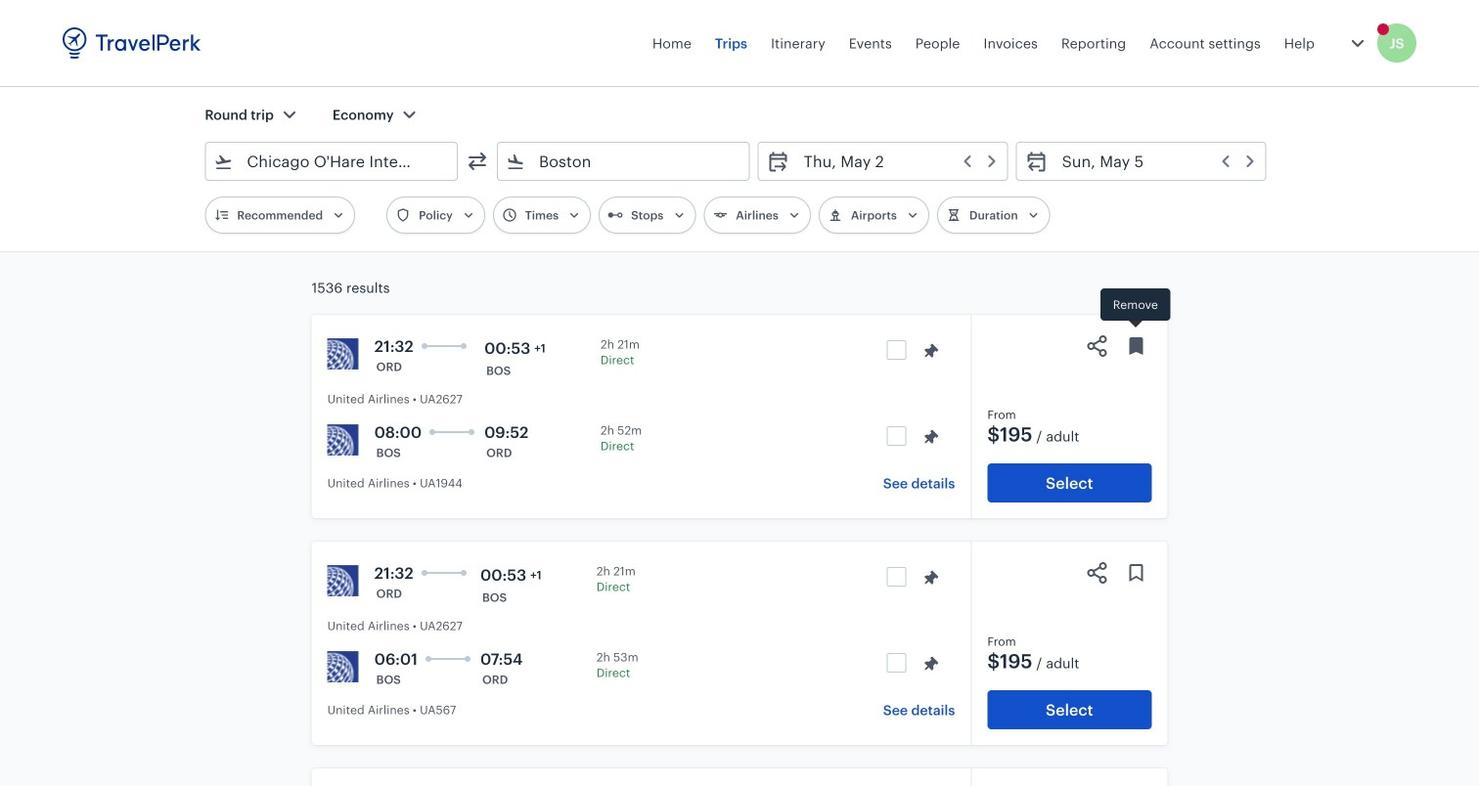 Task type: locate. For each thing, give the bounding box(es) containing it.
0 vertical spatial united airlines image
[[327, 338, 359, 370]]

2 united airlines image from the top
[[327, 565, 359, 597]]

2 united airlines image from the top
[[327, 652, 359, 683]]

1 vertical spatial united airlines image
[[327, 565, 359, 597]]

united airlines image for 1st united airlines image
[[327, 425, 359, 456]]

1 united airlines image from the top
[[327, 425, 359, 456]]

1 united airlines image from the top
[[327, 338, 359, 370]]

From search field
[[233, 146, 431, 177]]

To search field
[[525, 146, 724, 177]]

united airlines image
[[327, 338, 359, 370], [327, 565, 359, 597]]

Depart field
[[790, 146, 999, 177]]

tooltip
[[1101, 289, 1171, 330]]

united airlines image
[[327, 425, 359, 456], [327, 652, 359, 683]]

0 vertical spatial united airlines image
[[327, 425, 359, 456]]

1 vertical spatial united airlines image
[[327, 652, 359, 683]]



Task type: describe. For each thing, give the bounding box(es) containing it.
united airlines image for first united airlines image from the bottom
[[327, 652, 359, 683]]

Return field
[[1048, 146, 1258, 177]]



Task type: vqa. For each thing, say whether or not it's contained in the screenshot.
Return field
yes



